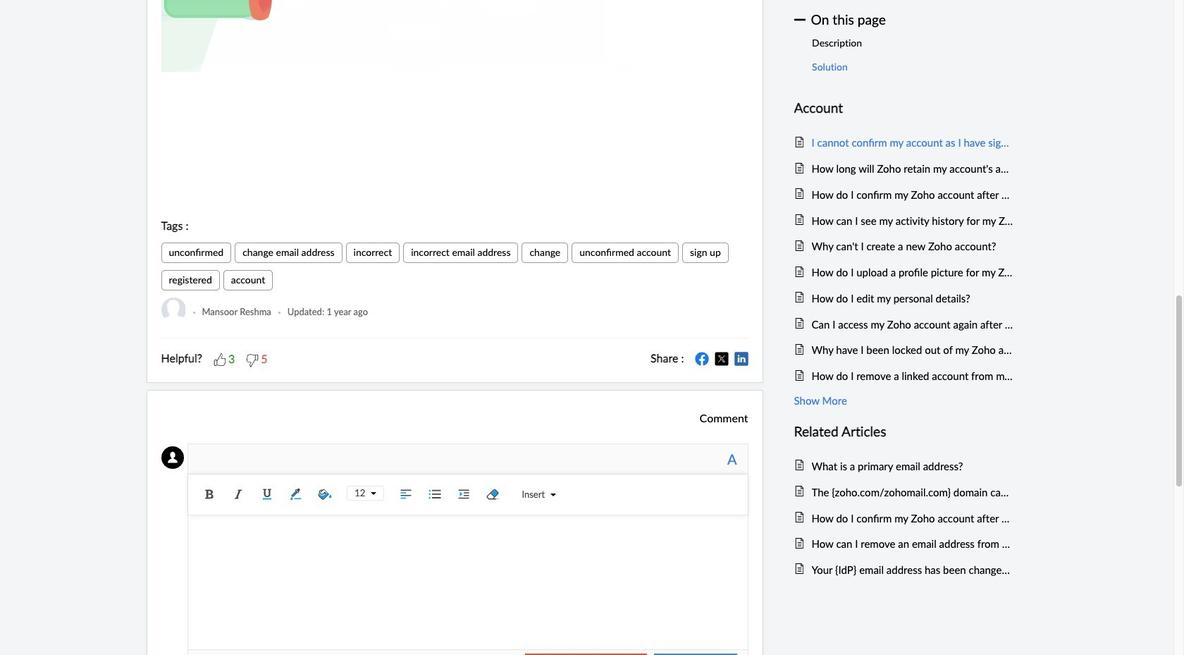 Task type: locate. For each thing, give the bounding box(es) containing it.
heading
[[795, 98, 1014, 119], [795, 421, 1014, 443]]

clear formatting image
[[483, 484, 504, 505]]

align image
[[396, 484, 417, 505]]

0 vertical spatial heading
[[795, 98, 1014, 119]]

a gif showing how to edit the email address that is registered incorrectly. image
[[161, 0, 749, 72]]

underline (ctrl+u) image
[[257, 484, 278, 505]]

background color image
[[315, 484, 336, 505]]

indent image
[[454, 484, 475, 505]]

font size image
[[366, 491, 377, 496]]

1 vertical spatial heading
[[795, 421, 1014, 443]]

lists image
[[425, 484, 446, 505]]



Task type: describe. For each thing, give the bounding box(es) containing it.
font color image
[[286, 484, 307, 505]]

bold (ctrl+b) image
[[199, 484, 220, 505]]

twitter image
[[715, 352, 729, 366]]

insert options image
[[545, 492, 557, 498]]

italic (ctrl+i) image
[[228, 484, 249, 505]]

1 heading from the top
[[795, 98, 1014, 119]]

2 heading from the top
[[795, 421, 1014, 443]]

facebook image
[[695, 352, 709, 366]]

linkedin image
[[735, 352, 749, 366]]



